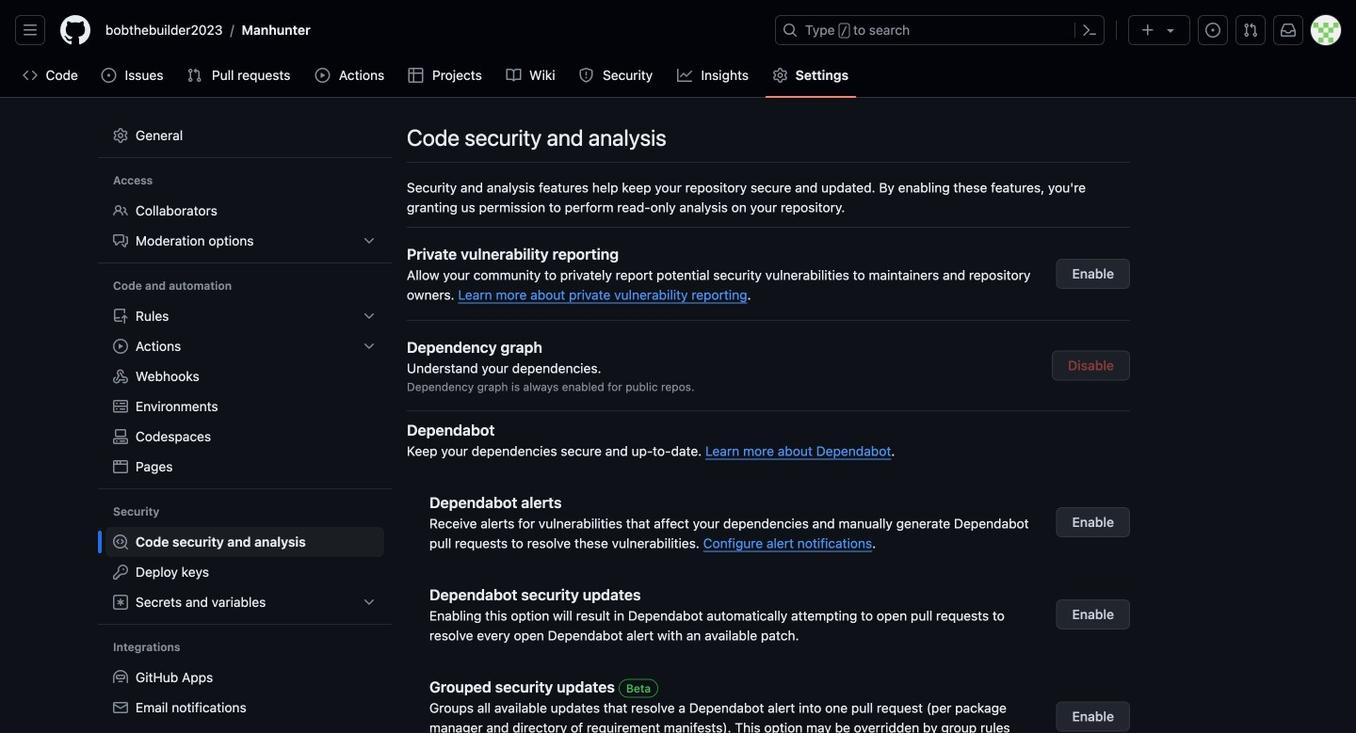 Task type: vqa. For each thing, say whether or not it's contained in the screenshot.
GitHub
no



Task type: describe. For each thing, give the bounding box(es) containing it.
issue opened image
[[101, 68, 116, 83]]

git pull request image
[[187, 68, 202, 83]]

command palette image
[[1082, 23, 1097, 38]]

hubot image
[[113, 671, 128, 686]]

play image
[[315, 68, 330, 83]]

mail image
[[113, 701, 128, 716]]

issue opened image
[[1205, 23, 1221, 38]]

code image
[[23, 68, 38, 83]]

key image
[[113, 565, 128, 580]]

shield image
[[579, 68, 594, 83]]



Task type: locate. For each thing, give the bounding box(es) containing it.
list
[[98, 15, 764, 45], [105, 196, 384, 256], [105, 301, 384, 482], [105, 527, 384, 618], [105, 663, 384, 723]]

webhook image
[[113, 369, 128, 384]]

codespaces image
[[113, 429, 128, 445]]

plus image
[[1140, 23, 1156, 38]]

notifications image
[[1281, 23, 1296, 38]]

1 horizontal spatial gear image
[[773, 68, 788, 83]]

codescan image
[[113, 535, 128, 550]]

graph image
[[677, 68, 692, 83]]

homepage image
[[60, 15, 90, 45]]

0 horizontal spatial gear image
[[113, 128, 128, 143]]

gear image
[[773, 68, 788, 83], [113, 128, 128, 143]]

people image
[[113, 203, 128, 218]]

book image
[[506, 68, 521, 83]]

triangle down image
[[1163, 23, 1178, 38]]

browser image
[[113, 460, 128, 475]]

0 vertical spatial gear image
[[773, 68, 788, 83]]

1 vertical spatial gear image
[[113, 128, 128, 143]]

table image
[[408, 68, 423, 83]]

server image
[[113, 399, 128, 414]]

git pull request image
[[1243, 23, 1258, 38]]



